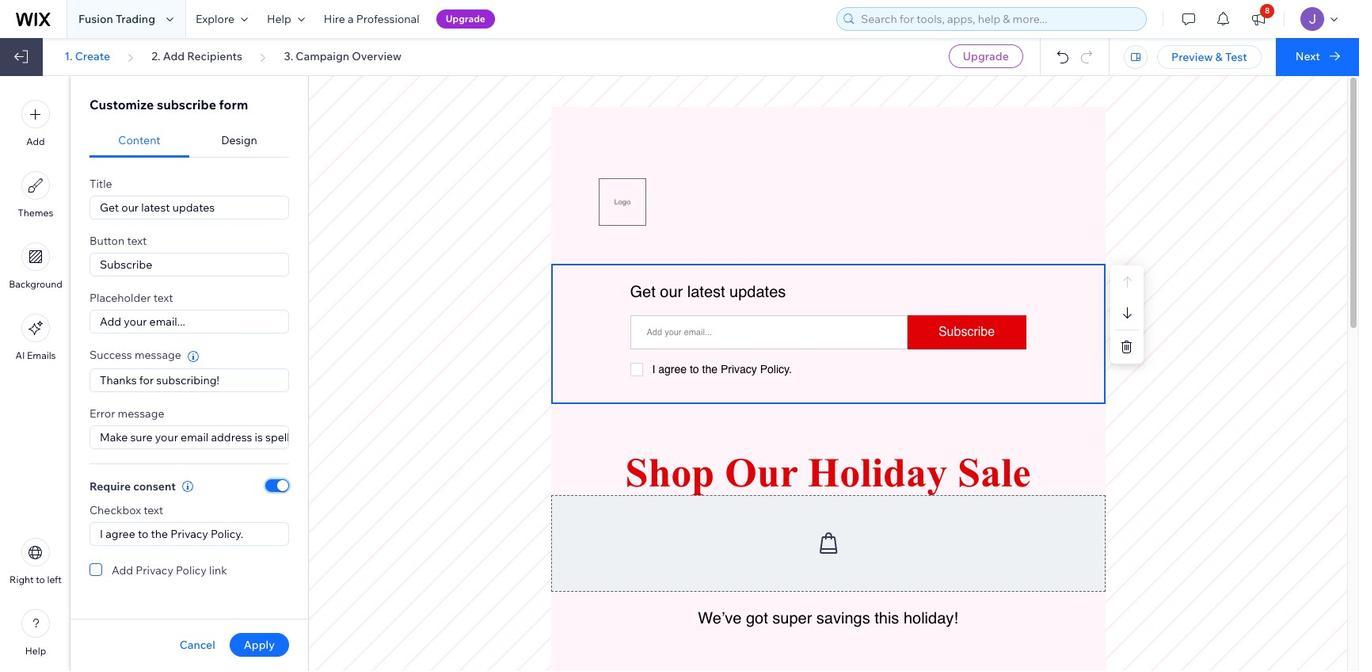 Task type: describe. For each thing, give the bounding box(es) containing it.
and
[[354, 430, 373, 444]]

thanks for subscribing!
[[100, 373, 219, 387]]

this
[[875, 609, 900, 628]]

design
[[221, 133, 257, 147]]

emails
[[27, 349, 56, 361]]

3. campaign overview
[[284, 49, 402, 63]]

0 vertical spatial help
[[267, 12, 291, 26]]

Search for tools, apps, help & more... field
[[857, 8, 1142, 30]]

professional
[[356, 12, 420, 26]]

policy
[[176, 563, 207, 578]]

fusion
[[78, 12, 113, 26]]

subscribe inside text field
[[100, 258, 152, 272]]

to inside "button"
[[36, 574, 45, 586]]

recipients
[[187, 49, 243, 63]]

8 button
[[1242, 0, 1277, 38]]

email
[[181, 430, 209, 444]]

1 horizontal spatial subscribe
[[939, 325, 995, 339]]

text for checkbox text
[[144, 503, 163, 517]]

text for placeholder text
[[154, 291, 173, 305]]

make
[[100, 430, 128, 444]]

right to left
[[10, 574, 62, 586]]

background button
[[9, 242, 62, 290]]

explore
[[196, 12, 235, 26]]

1 horizontal spatial upgrade
[[963, 49, 1009, 63]]

spelled
[[266, 430, 303, 444]]

super
[[773, 609, 812, 628]]

fusion trading
[[78, 12, 155, 26]]

sure
[[130, 430, 153, 444]]

right
[[10, 574, 34, 586]]

email... for the add your email... link
[[684, 327, 712, 337]]

(e.g.,
[[491, 430, 516, 444]]

2. add recipients link
[[152, 49, 243, 63]]

in
[[393, 430, 402, 444]]

themes
[[18, 207, 53, 219]]

example@email.com)
[[519, 430, 630, 444]]

i agree to the privacy policy. for i agree to the privacy policy. 'text field'
[[100, 527, 243, 541]]

your inside text box
[[155, 430, 178, 444]]

1.
[[64, 49, 73, 63]]

agree for i agree to the privacy policy. 'text field'
[[106, 527, 135, 541]]

Thanks for subscribing! text field
[[90, 368, 289, 392]]

0 vertical spatial help button
[[257, 0, 314, 38]]

preview
[[1172, 50, 1213, 64]]

1. create
[[64, 49, 110, 63]]

add inside "button"
[[26, 135, 45, 147]]

1 horizontal spatial upgrade button
[[949, 44, 1024, 68]]

themes button
[[18, 171, 53, 219]]

2. add recipients
[[152, 49, 243, 63]]

I agree to the Privacy Policy. text field
[[90, 522, 289, 546]]

hire a professional link
[[314, 0, 429, 38]]

a
[[348, 12, 354, 26]]

email... for the add your email... text box
[[149, 315, 185, 329]]

0 horizontal spatial upgrade
[[446, 13, 486, 25]]

privacy for i agree to the privacy policy. 'text field'
[[171, 527, 208, 541]]

success
[[90, 348, 132, 362]]

checkbox
[[90, 503, 141, 517]]

require consent
[[90, 479, 176, 494]]

checkbox text
[[90, 503, 163, 517]]

the inside make sure your email address is spelled correctly and it's in the right format. (e.g., example@email.com) text box
[[405, 430, 422, 444]]

updates inside "text field"
[[173, 200, 215, 215]]

placeholder text
[[90, 291, 173, 305]]

our
[[725, 450, 798, 495]]

our inside get our latest updates "text field"
[[121, 200, 139, 215]]

1 horizontal spatial latest
[[688, 283, 725, 301]]

message for error message
[[118, 406, 164, 420]]

Add your email... text field
[[90, 310, 289, 334]]

apply
[[244, 638, 275, 652]]

placeholder
[[90, 291, 151, 305]]

background
[[9, 278, 62, 290]]

add privacy policy link
[[112, 563, 227, 578]]

got
[[746, 609, 768, 628]]

3.
[[284, 49, 293, 63]]

add your email... for the add your email... text box
[[100, 315, 185, 329]]

add up i agree to the privacy policy. link
[[647, 327, 662, 337]]

add your email... for the add your email... link
[[647, 327, 712, 337]]

overview
[[352, 49, 402, 63]]

to for i agree to the privacy policy. 'text field'
[[138, 527, 148, 541]]

require
[[90, 479, 131, 494]]

0 horizontal spatial help
[[25, 645, 46, 657]]

Add Privacy Policy link checkbox
[[90, 560, 227, 579]]

ai emails button
[[15, 314, 56, 361]]

link
[[209, 563, 227, 578]]

1 horizontal spatial get our latest updates
[[630, 283, 786, 301]]

i for i agree to the privacy policy. link
[[653, 363, 656, 376]]

&
[[1216, 50, 1223, 64]]

i agree to the privacy policy. for i agree to the privacy policy. link
[[653, 363, 792, 376]]

1 vertical spatial get
[[630, 283, 656, 301]]

Get our latest updates text field
[[90, 196, 289, 219]]

right to left button
[[10, 538, 62, 586]]

correctly
[[306, 430, 351, 444]]

address
[[211, 430, 252, 444]]

Subscribe text field
[[90, 253, 289, 277]]

add your email... link
[[647, 327, 712, 337]]

message for success message
[[135, 348, 181, 362]]



Task type: locate. For each thing, give the bounding box(es) containing it.
add right 2. at the top of page
[[163, 49, 185, 63]]

trading
[[116, 12, 155, 26]]

policy. for i agree to the privacy policy. 'text field'
[[211, 527, 243, 541]]

upgrade button down search for tools, apps, help & more... field
[[949, 44, 1024, 68]]

agree inside 'text field'
[[106, 527, 135, 541]]

Make sure your email address is spelled correctly and it's in the right format. (e.g., example@email.com) text field
[[90, 425, 630, 449]]

holiday
[[808, 450, 948, 495]]

2 vertical spatial the
[[151, 527, 168, 541]]

2 vertical spatial privacy
[[136, 563, 173, 578]]

text down consent
[[144, 503, 163, 517]]

upgrade right professional
[[446, 13, 486, 25]]

create
[[75, 49, 110, 63]]

0 horizontal spatial your
[[124, 315, 147, 329]]

0 horizontal spatial upgrade button
[[436, 10, 495, 29]]

add your email... inside text box
[[100, 315, 185, 329]]

email... down placeholder text
[[149, 315, 185, 329]]

add up themes button
[[26, 135, 45, 147]]

hire
[[324, 12, 345, 26]]

add your email...
[[100, 315, 185, 329], [647, 327, 712, 337]]

preview & test
[[1172, 50, 1248, 64]]

0 vertical spatial upgrade
[[446, 13, 486, 25]]

agree down the add your email... link
[[659, 363, 687, 376]]

0 horizontal spatial i
[[100, 527, 103, 541]]

privacy inside 'text field'
[[171, 527, 208, 541]]

help up the 3.
[[267, 12, 291, 26]]

cancel button
[[180, 638, 215, 652]]

customize
[[90, 97, 154, 113]]

1 vertical spatial updates
[[730, 283, 786, 301]]

8
[[1265, 6, 1270, 16]]

subscribe
[[157, 97, 216, 113]]

ai
[[15, 349, 25, 361]]

button
[[90, 234, 125, 248]]

next
[[1296, 49, 1321, 63]]

0 vertical spatial message
[[135, 348, 181, 362]]

i down the add your email... link
[[653, 363, 656, 376]]

your for the add your email... link
[[665, 327, 682, 337]]

1 vertical spatial message
[[118, 406, 164, 420]]

message up thanks for subscribing!
[[135, 348, 181, 362]]

i agree to the privacy policy. inside 'text field'
[[100, 527, 243, 541]]

email... up i agree to the privacy policy. link
[[684, 327, 712, 337]]

our
[[121, 200, 139, 215], [660, 283, 683, 301]]

text up the add your email... text box
[[154, 291, 173, 305]]

next button
[[1276, 38, 1360, 76]]

0 horizontal spatial get our latest updates
[[100, 200, 215, 215]]

the
[[702, 363, 718, 376], [405, 430, 422, 444], [151, 527, 168, 541]]

get our latest updates
[[100, 200, 215, 215], [630, 283, 786, 301]]

get our latest updates up button text
[[100, 200, 215, 215]]

1 vertical spatial i agree to the privacy policy.
[[100, 527, 243, 541]]

policy. for i agree to the privacy policy. link
[[760, 363, 792, 376]]

i agree to the privacy policy. link
[[653, 363, 792, 376]]

1 vertical spatial agree
[[106, 527, 135, 541]]

tab list containing content
[[90, 124, 289, 158]]

agree down checkbox
[[106, 527, 135, 541]]

your right sure at bottom
[[155, 430, 178, 444]]

1 horizontal spatial i agree to the privacy policy.
[[653, 363, 792, 376]]

i agree to the privacy policy.
[[653, 363, 792, 376], [100, 527, 243, 541]]

to inside 'text field'
[[138, 527, 148, 541]]

your
[[124, 315, 147, 329], [665, 327, 682, 337], [155, 430, 178, 444]]

1 vertical spatial help button
[[21, 609, 50, 657]]

0 horizontal spatial i agree to the privacy policy.
[[100, 527, 243, 541]]

to down 'checkbox text'
[[138, 527, 148, 541]]

i down checkbox
[[100, 527, 103, 541]]

content
[[118, 133, 161, 147]]

0 horizontal spatial updates
[[173, 200, 215, 215]]

0 vertical spatial policy.
[[760, 363, 792, 376]]

get up the add your email... link
[[630, 283, 656, 301]]

to down the add your email... link
[[690, 363, 699, 376]]

1 horizontal spatial i
[[653, 363, 656, 376]]

policy.
[[760, 363, 792, 376], [211, 527, 243, 541]]

1 vertical spatial the
[[405, 430, 422, 444]]

1 horizontal spatial to
[[138, 527, 148, 541]]

add your email... down placeholder text
[[100, 315, 185, 329]]

0 vertical spatial to
[[690, 363, 699, 376]]

to
[[690, 363, 699, 376], [138, 527, 148, 541], [36, 574, 45, 586]]

is
[[255, 430, 263, 444]]

0 vertical spatial our
[[121, 200, 139, 215]]

the for i agree to the privacy policy. 'text field'
[[151, 527, 168, 541]]

test
[[1226, 50, 1248, 64]]

0 vertical spatial upgrade button
[[436, 10, 495, 29]]

privacy for i agree to the privacy policy. link
[[721, 363, 757, 376]]

1 vertical spatial subscribe
[[939, 325, 995, 339]]

0 horizontal spatial agree
[[106, 527, 135, 541]]

the right in
[[405, 430, 422, 444]]

0 horizontal spatial to
[[36, 574, 45, 586]]

preview & test button
[[1158, 45, 1262, 69]]

0 horizontal spatial subscribe
[[100, 258, 152, 272]]

1 horizontal spatial get
[[630, 283, 656, 301]]

add inside text box
[[100, 315, 121, 329]]

the up add privacy policy link "option"
[[151, 527, 168, 541]]

hire a professional
[[324, 12, 420, 26]]

cancel
[[180, 638, 215, 652]]

text
[[127, 234, 147, 248], [154, 291, 173, 305], [144, 503, 163, 517]]

upgrade
[[446, 13, 486, 25], [963, 49, 1009, 63]]

email... inside text box
[[149, 315, 185, 329]]

0 vertical spatial get
[[100, 200, 119, 215]]

1 horizontal spatial help button
[[257, 0, 314, 38]]

shop our holiday sale
[[626, 450, 1031, 495]]

text for button text
[[127, 234, 147, 248]]

1 vertical spatial our
[[660, 283, 683, 301]]

0 horizontal spatial email...
[[149, 315, 185, 329]]

help button down right to left
[[21, 609, 50, 657]]

0 vertical spatial get our latest updates
[[100, 200, 215, 215]]

2 vertical spatial text
[[144, 503, 163, 517]]

latest
[[141, 200, 170, 215], [688, 283, 725, 301]]

add down placeholder
[[100, 315, 121, 329]]

0 vertical spatial agree
[[659, 363, 687, 376]]

0 horizontal spatial our
[[121, 200, 139, 215]]

1 vertical spatial i
[[100, 527, 103, 541]]

2 vertical spatial to
[[36, 574, 45, 586]]

format.
[[452, 430, 489, 444]]

0 vertical spatial subscribe
[[100, 258, 152, 272]]

title
[[90, 177, 112, 191]]

error
[[90, 406, 115, 420]]

0 vertical spatial i
[[653, 363, 656, 376]]

0 horizontal spatial help button
[[21, 609, 50, 657]]

customize subscribe form
[[90, 97, 248, 113]]

0 horizontal spatial policy.
[[211, 527, 243, 541]]

content button
[[90, 124, 189, 158]]

1 horizontal spatial agree
[[659, 363, 687, 376]]

i inside 'text field'
[[100, 527, 103, 541]]

message
[[135, 348, 181, 362], [118, 406, 164, 420]]

the down the add your email... link
[[702, 363, 718, 376]]

upgrade button
[[436, 10, 495, 29], [949, 44, 1024, 68]]

1 vertical spatial policy.
[[211, 527, 243, 541]]

text right 'button' at the left top
[[127, 234, 147, 248]]

we've got super savings this holiday!
[[698, 609, 959, 628]]

0 horizontal spatial get
[[100, 200, 119, 215]]

2 horizontal spatial your
[[665, 327, 682, 337]]

error message
[[90, 406, 164, 420]]

add down 'checkbox text'
[[112, 563, 133, 578]]

get inside "text field"
[[100, 200, 119, 215]]

left
[[47, 574, 62, 586]]

to left left on the bottom of the page
[[36, 574, 45, 586]]

1 horizontal spatial policy.
[[760, 363, 792, 376]]

consent
[[133, 479, 176, 494]]

add inside "option"
[[112, 563, 133, 578]]

your for the add your email... text box
[[124, 315, 147, 329]]

latest up button text
[[141, 200, 170, 215]]

your down placeholder text
[[124, 315, 147, 329]]

design button
[[189, 124, 289, 158]]

thanks
[[100, 373, 137, 387]]

1 vertical spatial get our latest updates
[[630, 283, 786, 301]]

1 vertical spatial text
[[154, 291, 173, 305]]

we've
[[698, 609, 742, 628]]

latest inside "text field"
[[141, 200, 170, 215]]

add button
[[21, 100, 50, 147]]

0 vertical spatial text
[[127, 234, 147, 248]]

add your email... up i agree to the privacy policy. link
[[647, 327, 712, 337]]

updates
[[173, 200, 215, 215], [730, 283, 786, 301]]

1 vertical spatial privacy
[[171, 527, 208, 541]]

i agree to the privacy policy. down the add your email... link
[[653, 363, 792, 376]]

1 vertical spatial help
[[25, 645, 46, 657]]

i agree to the privacy policy. up add privacy policy link
[[100, 527, 243, 541]]

upgrade button right professional
[[436, 10, 495, 29]]

1 horizontal spatial our
[[660, 283, 683, 301]]

apply button
[[230, 633, 289, 657]]

your up i agree to the privacy policy. link
[[665, 327, 682, 337]]

0 vertical spatial latest
[[141, 200, 170, 215]]

policy. inside 'text field'
[[211, 527, 243, 541]]

campaign
[[296, 49, 349, 63]]

help down right to left
[[25, 645, 46, 657]]

ai emails
[[15, 349, 56, 361]]

get our latest updates inside "text field"
[[100, 200, 215, 215]]

0 vertical spatial the
[[702, 363, 718, 376]]

2 horizontal spatial to
[[690, 363, 699, 376]]

shop
[[626, 450, 715, 495]]

3. campaign overview link
[[284, 49, 402, 63]]

sale
[[958, 450, 1031, 495]]

1 horizontal spatial add your email...
[[647, 327, 712, 337]]

1 vertical spatial upgrade button
[[949, 44, 1024, 68]]

privacy inside "option"
[[136, 563, 173, 578]]

it's
[[376, 430, 391, 444]]

1 horizontal spatial updates
[[730, 283, 786, 301]]

the for i agree to the privacy policy. link
[[702, 363, 718, 376]]

for
[[139, 373, 154, 387]]

1 horizontal spatial help
[[267, 12, 291, 26]]

success message
[[90, 348, 181, 362]]

0 horizontal spatial add your email...
[[100, 315, 185, 329]]

0 horizontal spatial the
[[151, 527, 168, 541]]

holiday!
[[904, 609, 959, 628]]

subscribing!
[[156, 373, 219, 387]]

agree for i agree to the privacy policy. link
[[659, 363, 687, 376]]

our up the add your email... link
[[660, 283, 683, 301]]

1 vertical spatial upgrade
[[963, 49, 1009, 63]]

message up sure at bottom
[[118, 406, 164, 420]]

button text
[[90, 234, 147, 248]]

0 vertical spatial updates
[[173, 200, 215, 215]]

latest up the add your email... link
[[688, 283, 725, 301]]

1 vertical spatial to
[[138, 527, 148, 541]]

2.
[[152, 49, 161, 63]]

get our latest updates up the add your email... link
[[630, 283, 786, 301]]

1 horizontal spatial the
[[405, 430, 422, 444]]

1. create link
[[64, 49, 110, 63]]

0 vertical spatial privacy
[[721, 363, 757, 376]]

tab list
[[90, 124, 289, 158]]

1 vertical spatial latest
[[688, 283, 725, 301]]

email...
[[149, 315, 185, 329], [684, 327, 712, 337]]

get down the title
[[100, 200, 119, 215]]

i for i agree to the privacy policy. 'text field'
[[100, 527, 103, 541]]

form
[[219, 97, 248, 113]]

2 horizontal spatial the
[[702, 363, 718, 376]]

0 vertical spatial i agree to the privacy policy.
[[653, 363, 792, 376]]

savings
[[817, 609, 871, 628]]

make sure your email address is spelled correctly and it's in the right format. (e.g., example@email.com)
[[100, 430, 630, 444]]

the inside i agree to the privacy policy. 'text field'
[[151, 527, 168, 541]]

upgrade down search for tools, apps, help & more... field
[[963, 49, 1009, 63]]

right
[[424, 430, 449, 444]]

help button up the 3.
[[257, 0, 314, 38]]

to for i agree to the privacy policy. link
[[690, 363, 699, 376]]

1 horizontal spatial your
[[155, 430, 178, 444]]

your inside text box
[[124, 315, 147, 329]]

add
[[163, 49, 185, 63], [26, 135, 45, 147], [100, 315, 121, 329], [647, 327, 662, 337], [112, 563, 133, 578]]

0 horizontal spatial latest
[[141, 200, 170, 215]]

our up button text
[[121, 200, 139, 215]]

1 horizontal spatial email...
[[684, 327, 712, 337]]



Task type: vqa. For each thing, say whether or not it's contained in the screenshot.
Home
no



